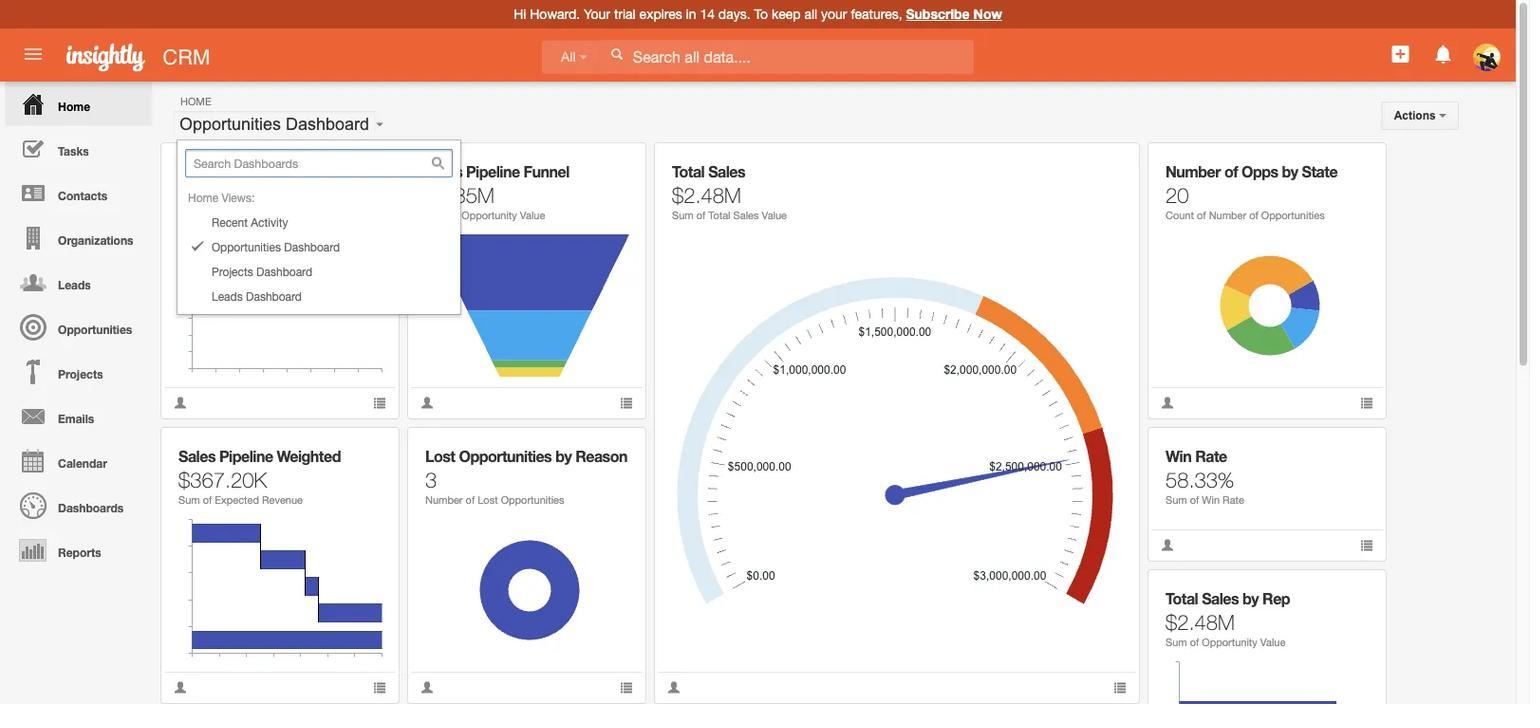 Task type: vqa. For each thing, say whether or not it's contained in the screenshot.
contains in the cell
no



Task type: describe. For each thing, give the bounding box(es) containing it.
actions
[[1395, 109, 1440, 122]]

opportunities link
[[5, 305, 152, 349]]

opportunity inside total sales by rep $2.48m sum of opportunity value
[[1203, 637, 1258, 649]]

emails
[[58, 412, 94, 425]]

sales pipeline weighted $367.20k sum of expected revenue
[[179, 448, 341, 507]]

number of opps by state link
[[1166, 163, 1338, 181]]

total sales link
[[672, 163, 746, 181]]

state
[[1303, 163, 1338, 181]]

1 vertical spatial number
[[1210, 209, 1247, 222]]

sales inside the sales pipeline funnel $2.35m sum of opportunity value
[[425, 163, 462, 181]]

home link
[[5, 82, 152, 126]]

contacts
[[58, 189, 107, 202]]

value for funnel
[[520, 209, 545, 222]]

$367.20k
[[179, 467, 267, 492]]

calendar
[[58, 457, 107, 470]]

recent activity
[[212, 216, 288, 229]]

opportunities dashboard button
[[173, 110, 376, 139]]

total for of
[[672, 163, 705, 181]]

of right count
[[1198, 209, 1207, 222]]

top
[[179, 163, 203, 181]]

$2.35m
[[425, 182, 495, 207]]

now
[[974, 6, 1003, 22]]

views:
[[222, 191, 255, 204]]

home views: link
[[154, 185, 461, 210]]

sum inside total sales $2.48m sum of total sales value
[[672, 209, 694, 222]]

opportunities inside number of opps by state 20 count of number of opportunities
[[1262, 209, 1325, 222]]

user image for $2.48m
[[668, 681, 681, 695]]

of inside total sales by rep $2.48m sum of opportunity value
[[1191, 637, 1200, 649]]

to
[[754, 6, 768, 22]]

projects dashboard
[[212, 265, 312, 278]]

trial
[[614, 6, 636, 22]]

reps
[[248, 163, 283, 181]]

organizations link
[[5, 216, 152, 260]]

0 vertical spatial rate
[[1196, 448, 1228, 466]]

1 vertical spatial rate
[[1223, 494, 1245, 507]]

reports
[[58, 546, 101, 559]]

size
[[248, 209, 268, 222]]

weighted
[[277, 448, 341, 466]]

activity
[[251, 216, 288, 229]]

your
[[584, 6, 611, 22]]

opportunities dashboard for opportunities dashboard link
[[212, 240, 340, 254]]

features,
[[851, 6, 903, 22]]

keep
[[772, 6, 801, 22]]

count
[[1166, 209, 1195, 222]]

hi howard. your trial expires in 14 days. to keep all your features, subscribe now
[[514, 6, 1003, 22]]

opportunities inside navigation
[[58, 323, 132, 336]]

win rate 58.33% sum of win rate
[[1166, 448, 1245, 507]]

of inside the sales pipeline funnel $2.35m sum of opportunity value
[[450, 209, 459, 222]]

pipeline for $367.20k
[[219, 448, 273, 466]]

Search all data.... text field
[[600, 40, 974, 74]]

rep
[[1263, 590, 1291, 608]]

number inside "lost opportunities by reason 3 number of lost opportunities"
[[425, 494, 463, 507]]

all link
[[542, 40, 600, 74]]

dashboards link
[[5, 483, 152, 528]]

sales pipeline weighted link
[[179, 448, 341, 466]]

wrench image for $2.48m
[[1347, 585, 1361, 598]]

user image for $2.35m
[[421, 396, 434, 410]]

user image for 3
[[421, 681, 434, 695]]

lost opportunities by reason link
[[425, 448, 628, 466]]

projects link
[[5, 349, 152, 394]]

0 horizontal spatial win
[[1166, 448, 1192, 466]]

user image
[[1161, 539, 1175, 552]]

1 vertical spatial list image
[[1361, 539, 1374, 552]]

user image for $367.20k
[[174, 681, 187, 695]]

1 wrench image from the left
[[607, 157, 620, 170]]

pipeline for $2.35m
[[466, 163, 520, 181]]

2 wrench image from the left
[[1347, 157, 1361, 170]]

notifications image
[[1433, 43, 1455, 66]]

Search Dashboards text field
[[185, 149, 453, 178]]

expected
[[215, 494, 259, 507]]

value inside total sales by rep $2.48m sum of opportunity value
[[1261, 637, 1286, 649]]

organizations
[[58, 234, 133, 247]]

opportunities dashboard for opportunities dashboard button
[[179, 114, 370, 134]]

white image
[[610, 47, 624, 61]]

list image for $367.20k
[[373, 681, 387, 695]]

1 vertical spatial lost
[[478, 494, 498, 507]]

opportunities dashboard link
[[178, 235, 461, 259]]

sum inside sales pipeline weighted $367.20k sum of expected revenue
[[179, 494, 200, 507]]

58.33%
[[1166, 467, 1235, 492]]

all
[[561, 50, 576, 64]]

average
[[179, 209, 217, 222]]

total sales $2.48m sum of total sales value
[[672, 163, 787, 222]]



Task type: locate. For each thing, give the bounding box(es) containing it.
of down $2.35m
[[450, 209, 459, 222]]

revenue
[[262, 494, 303, 507]]

opportunities dashboard up reps
[[179, 114, 370, 134]]

reports link
[[5, 528, 152, 573]]

lost
[[425, 448, 455, 466], [478, 494, 498, 507]]

number
[[1166, 163, 1221, 181], [1210, 209, 1247, 222], [425, 494, 463, 507]]

leads down projects dashboard at the left of page
[[212, 290, 243, 303]]

0 vertical spatial total
[[672, 163, 705, 181]]

of inside "lost opportunities by reason 3 number of lost opportunities"
[[466, 494, 475, 507]]

by inside number of opps by state 20 count of number of opportunities
[[1283, 163, 1299, 181]]

list image for funnel
[[620, 396, 633, 410]]

1 vertical spatial pipeline
[[219, 448, 273, 466]]

wrench image right the funnel
[[607, 157, 620, 170]]

1 vertical spatial total
[[709, 209, 731, 222]]

dashboard for leads dashboard link
[[246, 290, 302, 303]]

by for 3
[[556, 448, 572, 466]]

win rate link
[[1166, 448, 1228, 466]]

wrench image for of
[[1100, 157, 1114, 170]]

opportunities
[[179, 114, 281, 134], [1262, 209, 1325, 222], [212, 240, 281, 254], [58, 323, 132, 336], [459, 448, 552, 466], [501, 494, 565, 507]]

opps
[[1242, 163, 1279, 181]]

sales inside sales pipeline weighted $367.20k sum of expected revenue
[[179, 448, 216, 466]]

number up 20
[[1166, 163, 1221, 181]]

0 vertical spatial opportunities dashboard
[[179, 114, 370, 134]]

dashboard for the projects dashboard link
[[257, 265, 312, 278]]

14
[[700, 6, 715, 22]]

20
[[1166, 182, 1189, 207]]

$2.48m inside total sales by rep $2.48m sum of opportunity value
[[1166, 610, 1235, 634]]

by inside total sales by rep $2.48m sum of opportunity value
[[1243, 590, 1259, 608]]

tasks
[[58, 144, 89, 158]]

by left rep
[[1243, 590, 1259, 608]]

value
[[520, 209, 545, 222], [762, 209, 787, 222], [1261, 637, 1286, 649]]

sum inside the sales pipeline funnel $2.35m sum of opportunity value
[[425, 209, 447, 222]]

recent activity link
[[178, 210, 461, 235]]

leads link
[[5, 260, 152, 305]]

sum down total sales link
[[672, 209, 694, 222]]

navigation containing home
[[0, 82, 152, 573]]

user image for 20
[[1161, 396, 1175, 410]]

value inside total sales $2.48m sum of total sales value
[[762, 209, 787, 222]]

actions button
[[1382, 102, 1460, 130]]

of
[[1225, 163, 1238, 181], [450, 209, 459, 222], [697, 209, 706, 222], [1198, 209, 1207, 222], [1250, 209, 1259, 222], [203, 494, 212, 507], [466, 494, 475, 507], [1191, 494, 1200, 507], [1191, 637, 1200, 649]]

user image for $354.57k
[[174, 396, 187, 410]]

sales
[[207, 163, 244, 181], [425, 163, 462, 181], [709, 163, 746, 181], [220, 209, 245, 222], [734, 209, 759, 222], [179, 448, 216, 466], [1202, 590, 1239, 608]]

2 vertical spatial total
[[1166, 590, 1199, 608]]

$2.48m down total sales link
[[672, 182, 742, 207]]

crm
[[163, 45, 210, 69]]

1 horizontal spatial opportunity
[[1203, 637, 1258, 649]]

0 vertical spatial opportunity
[[462, 209, 517, 222]]

0 horizontal spatial opportunity
[[462, 209, 517, 222]]

of down total sales by rep link
[[1191, 637, 1200, 649]]

of left opps
[[1225, 163, 1238, 181]]

1 horizontal spatial total
[[709, 209, 731, 222]]

leads dashboard
[[212, 290, 302, 303]]

lost down lost opportunities by reason link
[[478, 494, 498, 507]]

win
[[1166, 448, 1192, 466], [1203, 494, 1220, 507]]

sum down '58.33%'
[[1166, 494, 1188, 507]]

subscribe now link
[[906, 6, 1003, 22]]

of down the number of opps by state link at the top right of page
[[1250, 209, 1259, 222]]

lost opportunities by reason 3 number of lost opportunities
[[425, 448, 628, 507]]

0 vertical spatial lost
[[425, 448, 455, 466]]

0 vertical spatial number
[[1166, 163, 1221, 181]]

sum
[[425, 209, 447, 222], [672, 209, 694, 222], [179, 494, 200, 507], [1166, 494, 1188, 507], [1166, 637, 1188, 649]]

top sales reps link
[[179, 163, 283, 181]]

by for $2.48m
[[1243, 590, 1259, 608]]

total
[[672, 163, 705, 181], [709, 209, 731, 222], [1166, 590, 1199, 608]]

0 vertical spatial win
[[1166, 448, 1192, 466]]

emails link
[[5, 394, 152, 439]]

2 horizontal spatial value
[[1261, 637, 1286, 649]]

$2.48m
[[672, 182, 742, 207], [1166, 610, 1235, 634]]

list image for $2.48m
[[1114, 681, 1127, 695]]

rate up '58.33%'
[[1196, 448, 1228, 466]]

rate down '58.33%'
[[1223, 494, 1245, 507]]

dashboard for opportunities dashboard button
[[286, 114, 370, 134]]

dashboard up search dashboards text box
[[286, 114, 370, 134]]

by
[[1283, 163, 1299, 181], [556, 448, 572, 466], [1243, 590, 1259, 608]]

2 vertical spatial by
[[1243, 590, 1259, 608]]

pipeline
[[466, 163, 520, 181], [219, 448, 273, 466]]

calendar link
[[5, 439, 152, 483]]

of down total sales link
[[697, 209, 706, 222]]

1 horizontal spatial projects
[[212, 265, 253, 278]]

projects up leads dashboard on the top left of page
[[212, 265, 253, 278]]

navigation
[[0, 82, 152, 573]]

1 vertical spatial opportunity
[[1203, 637, 1258, 649]]

tasks link
[[5, 126, 152, 171]]

1 horizontal spatial wrench image
[[1347, 157, 1361, 170]]

0 horizontal spatial projects
[[58, 368, 103, 381]]

contacts link
[[5, 171, 152, 216]]

wrench image right state
[[1347, 157, 1361, 170]]

total inside total sales by rep $2.48m sum of opportunity value
[[1166, 590, 1199, 608]]

your
[[821, 6, 848, 22]]

of down '58.33%'
[[1191, 494, 1200, 507]]

list image
[[620, 396, 633, 410], [1361, 396, 1374, 410], [620, 681, 633, 695], [1114, 681, 1127, 695]]

$2.48m inside total sales $2.48m sum of total sales value
[[672, 182, 742, 207]]

dashboard inside button
[[286, 114, 370, 134]]

2 vertical spatial number
[[425, 494, 463, 507]]

1 vertical spatial projects
[[58, 368, 103, 381]]

opportunities dashboard inside button
[[179, 114, 370, 134]]

opportunity down total sales by rep link
[[1203, 637, 1258, 649]]

of down lost opportunities by reason link
[[466, 494, 475, 507]]

howard.
[[530, 6, 580, 22]]

leads for leads dashboard
[[212, 290, 243, 303]]

top sales reps $354.57k average sales size
[[179, 163, 283, 222]]

home
[[180, 95, 211, 107], [58, 100, 90, 113], [188, 191, 219, 204]]

dashboard for opportunities dashboard link
[[284, 240, 340, 254]]

2 horizontal spatial total
[[1166, 590, 1199, 608]]

expires
[[640, 6, 683, 22]]

rate
[[1196, 448, 1228, 466], [1223, 494, 1245, 507]]

0 horizontal spatial lost
[[425, 448, 455, 466]]

1 vertical spatial by
[[556, 448, 572, 466]]

$354.57k
[[179, 182, 267, 207]]

number right count
[[1210, 209, 1247, 222]]

total sales by rep $2.48m sum of opportunity value
[[1166, 590, 1291, 649]]

list image
[[373, 396, 387, 410], [1361, 539, 1374, 552], [373, 681, 387, 695]]

0 horizontal spatial wrench image
[[607, 157, 620, 170]]

in
[[686, 6, 697, 22]]

funnel
[[524, 163, 570, 181]]

dashboards
[[58, 501, 124, 515]]

recent
[[212, 216, 248, 229]]

opportunity inside the sales pipeline funnel $2.35m sum of opportunity value
[[462, 209, 517, 222]]

opportunity
[[462, 209, 517, 222], [1203, 637, 1258, 649]]

projects
[[212, 265, 253, 278], [58, 368, 103, 381]]

home up average
[[188, 191, 219, 204]]

0 horizontal spatial by
[[556, 448, 572, 466]]

1 vertical spatial opportunities dashboard
[[212, 240, 340, 254]]

sum down total sales by rep link
[[1166, 637, 1188, 649]]

2 horizontal spatial by
[[1283, 163, 1299, 181]]

0 vertical spatial projects
[[212, 265, 253, 278]]

1 horizontal spatial $2.48m
[[1166, 610, 1235, 634]]

of down $367.20k at the bottom left of the page
[[203, 494, 212, 507]]

user image
[[174, 396, 187, 410], [421, 396, 434, 410], [1161, 396, 1175, 410], [174, 681, 187, 695], [421, 681, 434, 695], [668, 681, 681, 695]]

win down '58.33%'
[[1203, 494, 1220, 507]]

0 vertical spatial list image
[[373, 396, 387, 410]]

wrench image
[[1100, 157, 1114, 170], [360, 442, 373, 455], [607, 442, 620, 455], [1347, 442, 1361, 455], [1347, 585, 1361, 598]]

reason
[[576, 448, 628, 466]]

leads up opportunities link at the top
[[58, 278, 91, 292]]

leads
[[58, 278, 91, 292], [212, 290, 243, 303]]

days.
[[719, 6, 751, 22]]

projects for projects
[[58, 368, 103, 381]]

sales pipeline funnel $2.35m sum of opportunity value
[[425, 163, 570, 222]]

pipeline inside sales pipeline weighted $367.20k sum of expected revenue
[[219, 448, 273, 466]]

of inside win rate 58.33% sum of win rate
[[1191, 494, 1200, 507]]

0 horizontal spatial leads
[[58, 278, 91, 292]]

by left state
[[1283, 163, 1299, 181]]

lost up 3
[[425, 448, 455, 466]]

sum down $2.35m
[[425, 209, 447, 222]]

sales inside total sales by rep $2.48m sum of opportunity value
[[1202, 590, 1239, 608]]

0 horizontal spatial $2.48m
[[672, 182, 742, 207]]

0 vertical spatial by
[[1283, 163, 1299, 181]]

total sales by rep link
[[1166, 590, 1291, 608]]

projects for projects dashboard
[[212, 265, 253, 278]]

opportunity down $2.35m
[[462, 209, 517, 222]]

dashboard up leads dashboard on the top left of page
[[257, 265, 312, 278]]

leads for leads
[[58, 278, 91, 292]]

2 vertical spatial list image
[[373, 681, 387, 695]]

sum inside total sales by rep $2.48m sum of opportunity value
[[1166, 637, 1188, 649]]

leads dashboard link
[[178, 284, 461, 309]]

number down 3
[[425, 494, 463, 507]]

by inside "lost opportunities by reason 3 number of lost opportunities"
[[556, 448, 572, 466]]

of inside sales pipeline weighted $367.20k sum of expected revenue
[[203, 494, 212, 507]]

sales pipeline funnel link
[[425, 163, 570, 181]]

3
[[425, 467, 437, 492]]

1 vertical spatial $2.48m
[[1166, 610, 1235, 634]]

1 horizontal spatial leads
[[212, 290, 243, 303]]

0 horizontal spatial pipeline
[[219, 448, 273, 466]]

1 horizontal spatial pipeline
[[466, 163, 520, 181]]

opportunities dashboard down activity
[[212, 240, 340, 254]]

value inside the sales pipeline funnel $2.35m sum of opportunity value
[[520, 209, 545, 222]]

home up tasks link at the left top of the page
[[58, 100, 90, 113]]

0 horizontal spatial value
[[520, 209, 545, 222]]

win up '58.33%'
[[1166, 448, 1192, 466]]

pipeline up $2.35m
[[466, 163, 520, 181]]

projects dashboard link
[[178, 259, 461, 284]]

wrench image
[[607, 157, 620, 170], [1347, 157, 1361, 170]]

home down crm
[[180, 95, 211, 107]]

of inside total sales $2.48m sum of total sales value
[[697, 209, 706, 222]]

subscribe
[[906, 6, 970, 22]]

0 horizontal spatial total
[[672, 163, 705, 181]]

$2.48m down total sales by rep link
[[1166, 610, 1235, 634]]

list image for by
[[620, 681, 633, 695]]

home views:
[[188, 191, 255, 204]]

total for $2.48m
[[1166, 590, 1199, 608]]

projects up emails link
[[58, 368, 103, 381]]

hi
[[514, 6, 526, 22]]

sum inside win rate 58.33% sum of win rate
[[1166, 494, 1188, 507]]

0 vertical spatial pipeline
[[466, 163, 520, 181]]

pipeline inside the sales pipeline funnel $2.35m sum of opportunity value
[[466, 163, 520, 181]]

1 horizontal spatial value
[[762, 209, 787, 222]]

1 vertical spatial win
[[1203, 494, 1220, 507]]

sum down $367.20k at the bottom left of the page
[[179, 494, 200, 507]]

0 vertical spatial $2.48m
[[672, 182, 742, 207]]

value for $2.48m
[[762, 209, 787, 222]]

1 horizontal spatial lost
[[478, 494, 498, 507]]

dashboard
[[286, 114, 370, 134], [284, 240, 340, 254], [257, 265, 312, 278], [246, 290, 302, 303]]

1 horizontal spatial win
[[1203, 494, 1220, 507]]

pipeline up $367.20k at the bottom left of the page
[[219, 448, 273, 466]]

by left reason
[[556, 448, 572, 466]]

all
[[805, 6, 818, 22]]

1 horizontal spatial by
[[1243, 590, 1259, 608]]

opportunities dashboard
[[179, 114, 370, 134], [212, 240, 340, 254]]

dashboard down projects dashboard at the left of page
[[246, 290, 302, 303]]

opportunities inside button
[[179, 114, 281, 134]]

list image for $354.57k
[[373, 396, 387, 410]]

dashboard up the projects dashboard link
[[284, 240, 340, 254]]

list image for opps
[[1361, 396, 1374, 410]]

number of opps by state 20 count of number of opportunities
[[1166, 163, 1338, 222]]

wrench image for sum
[[360, 442, 373, 455]]



